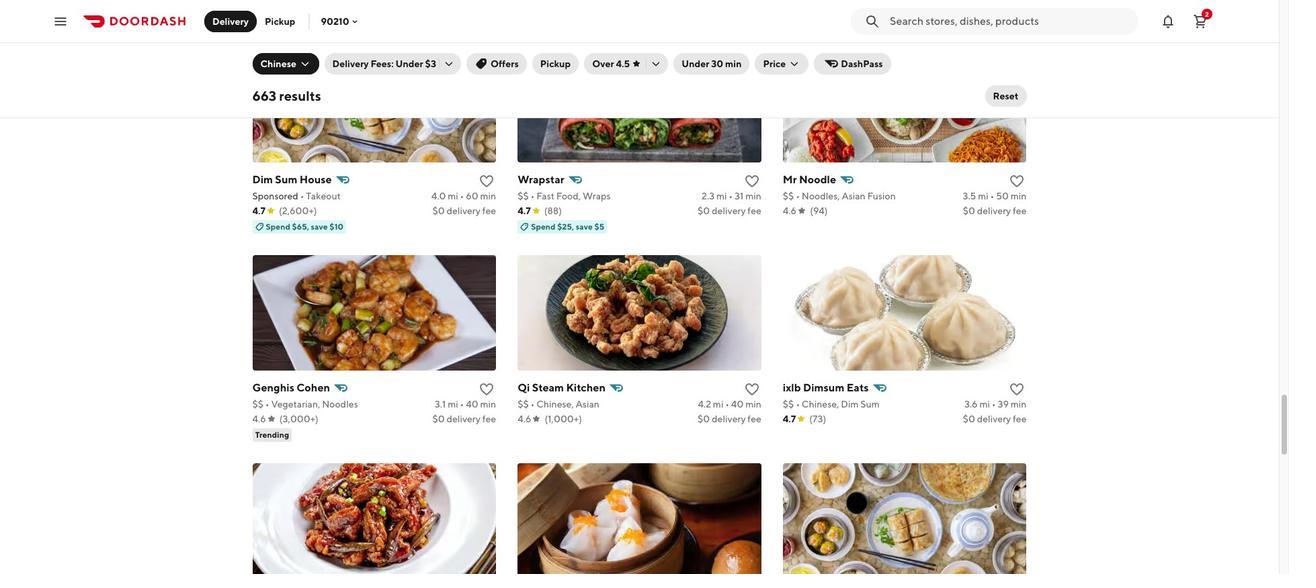 Task type: locate. For each thing, give the bounding box(es) containing it.
asian
[[842, 191, 866, 201], [576, 399, 600, 410]]

1 vertical spatial pickup button
[[532, 53, 579, 75]]

dim down eats on the bottom right of the page
[[841, 399, 859, 410]]

delivery for delivery
[[212, 16, 249, 27]]

2 horizontal spatial save
[[841, 13, 858, 23]]

(94)
[[810, 206, 828, 216]]

30
[[712, 59, 724, 69]]

fee down 4.0 mi • 60 min
[[483, 206, 496, 216]]

1 vertical spatial $5
[[595, 222, 605, 232]]

1 horizontal spatial asian
[[842, 191, 866, 201]]

0 horizontal spatial dim
[[252, 173, 273, 186]]

delivery down 2.3 mi • 31 min
[[712, 206, 746, 216]]

$​0 delivery fee for mr noodle
[[963, 206, 1027, 216]]

min right 50
[[1011, 191, 1027, 201]]

mi right 3.5
[[979, 191, 989, 201]]

fee for mr noodle
[[1013, 206, 1027, 216]]

0 vertical spatial pickup
[[265, 16, 295, 27]]

chinese,
[[537, 399, 574, 410], [802, 399, 839, 410]]

pickup left over
[[540, 59, 571, 69]]

delivery for delivery fees: under $3
[[333, 59, 369, 69]]

save down wraps
[[576, 222, 593, 232]]

1 vertical spatial pickup
[[540, 59, 571, 69]]

$5 up the dashpass
[[860, 13, 870, 23]]

1 chinese, from the left
[[537, 399, 574, 410]]

$​0 for ixlb dimsum eats
[[963, 414, 976, 425]]

2 40 from the left
[[731, 399, 744, 410]]

1 horizontal spatial save
[[576, 222, 593, 232]]

fee for dim sum house
[[483, 206, 496, 216]]

min right 4.2
[[746, 399, 762, 410]]

1 vertical spatial sum
[[861, 399, 880, 410]]

$5 down wraps
[[595, 222, 605, 232]]

click to add this store to your saved list image
[[479, 173, 495, 189], [479, 382, 495, 398], [1010, 382, 1026, 398]]

$​0 delivery fee down 4.2 mi • 40 min
[[698, 414, 762, 425]]

$25, down (88)
[[558, 222, 574, 232]]

4.7 left (73)
[[783, 414, 796, 425]]

pickup
[[265, 16, 295, 27], [540, 59, 571, 69]]

mi for dim sum house
[[448, 191, 458, 201]]

1 vertical spatial asian
[[576, 399, 600, 410]]

mi right 3.6
[[980, 399, 990, 410]]

2 button
[[1187, 8, 1214, 35]]

spend for dim sum house
[[266, 222, 290, 232]]

under left "$3"
[[396, 59, 423, 69]]

spend $25, save $5 up dashpass button
[[797, 13, 870, 23]]

0 vertical spatial spend $25, save $5
[[797, 13, 870, 23]]

39
[[998, 399, 1009, 410]]

1 horizontal spatial $5
[[860, 13, 870, 23]]

4.6 for qi
[[518, 414, 532, 425]]

$25,
[[823, 13, 840, 23], [558, 222, 574, 232]]

min right 39
[[1011, 399, 1027, 410]]

pickup for "pickup" "button" to the top
[[265, 16, 295, 27]]

$​0 delivery fee down 3.1 mi • 40 min
[[433, 414, 496, 425]]

$​0 down the 3.1
[[433, 414, 445, 425]]

1 horizontal spatial 4.6
[[518, 414, 532, 425]]

Store search: begin typing to search for stores available on DoorDash text field
[[890, 14, 1131, 29]]

• left 39
[[992, 399, 996, 410]]

0 vertical spatial delivery
[[212, 16, 249, 27]]

1 40 from the left
[[466, 399, 479, 410]]

over 4.5
[[592, 59, 630, 69]]

mi right the 3.1
[[448, 399, 458, 410]]

min
[[726, 59, 742, 69], [480, 191, 496, 201], [746, 191, 762, 201], [1011, 191, 1027, 201], [480, 399, 496, 410], [746, 399, 762, 410], [1011, 399, 1027, 410]]

spend $65, save $10
[[266, 222, 344, 232]]

mi right 4.2
[[713, 399, 724, 410]]

save for dim sum house
[[311, 222, 328, 232]]

delivery for ixlb dimsum eats
[[977, 414, 1011, 425]]

0 horizontal spatial $25,
[[558, 222, 574, 232]]

0 vertical spatial $25,
[[823, 13, 840, 23]]

$5
[[860, 13, 870, 23], [595, 222, 605, 232]]

asian down kitchen
[[576, 399, 600, 410]]

0 horizontal spatial under
[[396, 59, 423, 69]]

$$ • chinese, asian
[[518, 399, 600, 410]]

asian for qi steam kitchen
[[576, 399, 600, 410]]

sum up sponsored • takeout
[[275, 173, 298, 186]]

qi steam kitchen
[[518, 382, 606, 394]]

$$ down qi
[[518, 399, 529, 410]]

3.5
[[963, 191, 977, 201]]

4.6 down qi
[[518, 414, 532, 425]]

fee for qi steam kitchen
[[748, 414, 762, 425]]

663
[[252, 88, 277, 104]]

(1,000+)
[[545, 414, 582, 425]]

under left "30"
[[682, 59, 710, 69]]

mi for mr noodle
[[979, 191, 989, 201]]

1 horizontal spatial sum
[[861, 399, 880, 410]]

fee
[[483, 206, 496, 216], [748, 206, 762, 216], [1013, 206, 1027, 216], [483, 414, 496, 425], [748, 414, 762, 425], [1013, 414, 1027, 425]]

sum
[[275, 173, 298, 186], [861, 399, 880, 410]]

$​0 delivery fee for wrapstar
[[698, 206, 762, 216]]

click to add this store to your saved list image up 3.1 mi • 40 min
[[479, 382, 495, 398]]

pickup button
[[257, 10, 304, 32], [532, 53, 579, 75]]

(88)
[[544, 206, 562, 216]]

pickup button up chinese
[[257, 10, 304, 32]]

2 chinese, from the left
[[802, 399, 839, 410]]

ixlb
[[783, 382, 801, 394]]

fee down 3.6 mi • 39 min
[[1013, 414, 1027, 425]]

delivery for mr noodle
[[977, 206, 1011, 216]]

dim
[[252, 173, 273, 186], [841, 399, 859, 410]]

663 results
[[252, 88, 321, 104]]

takeout
[[306, 191, 341, 201]]

mi right 4.0
[[448, 191, 458, 201]]

chinese, up (73)
[[802, 399, 839, 410]]

1 horizontal spatial under
[[682, 59, 710, 69]]

1 horizontal spatial chinese,
[[802, 399, 839, 410]]

2 horizontal spatial 4.7
[[783, 414, 796, 425]]

0 horizontal spatial pickup button
[[257, 10, 304, 32]]

4.6 left (94)
[[783, 206, 797, 216]]

$​0 delivery fee
[[433, 206, 496, 216], [698, 206, 762, 216], [963, 206, 1027, 216], [433, 414, 496, 425], [698, 414, 762, 425], [963, 414, 1027, 425]]

$$ down 'ixlb'
[[783, 399, 794, 410]]

delivery inside 'button'
[[212, 16, 249, 27]]

sum down eats on the bottom right of the page
[[861, 399, 880, 410]]

save up dashpass button
[[841, 13, 858, 23]]

$​0 down 2.3
[[698, 206, 710, 216]]

click to add this store to your saved list image up 4.2 mi • 40 min
[[744, 382, 760, 398]]

click to add this store to your saved list image up 2.3 mi • 31 min
[[744, 173, 760, 189]]

chinese, for dimsum
[[802, 399, 839, 410]]

$$ for ixlb dimsum eats
[[783, 399, 794, 410]]

fee down 2.3 mi • 31 min
[[748, 206, 762, 216]]

min for wrapstar
[[746, 191, 762, 201]]

4.7 down 'sponsored'
[[252, 206, 266, 216]]

0 horizontal spatial 40
[[466, 399, 479, 410]]

$​0 down 4.0
[[433, 206, 445, 216]]

1 horizontal spatial delivery
[[333, 59, 369, 69]]

3 items, open order cart image
[[1193, 13, 1209, 29]]

0 vertical spatial asian
[[842, 191, 866, 201]]

0 horizontal spatial 4.7
[[252, 206, 266, 216]]

delivery down 3.1 mi • 40 min
[[447, 414, 481, 425]]

31
[[735, 191, 744, 201]]

fees:
[[371, 59, 394, 69]]

asian left fusion
[[842, 191, 866, 201]]

4.7 for dim sum house
[[252, 206, 266, 216]]

40 right the 3.1
[[466, 399, 479, 410]]

click to add this store to your saved list image for wrapstar
[[744, 173, 760, 189]]

click to add this store to your saved list image
[[744, 173, 760, 189], [1010, 173, 1026, 189], [744, 382, 760, 398]]

$3
[[425, 59, 436, 69]]

0 horizontal spatial spend
[[266, 222, 290, 232]]

spend up price button
[[797, 13, 821, 23]]

2 under from the left
[[682, 59, 710, 69]]

delivery down 4.0 mi • 60 min
[[447, 206, 481, 216]]

0 horizontal spatial pickup
[[265, 16, 295, 27]]

4.2 mi • 40 min
[[698, 399, 762, 410]]

0 vertical spatial sum
[[275, 173, 298, 186]]

delivery
[[212, 16, 249, 27], [333, 59, 369, 69]]

0 horizontal spatial delivery
[[212, 16, 249, 27]]

$​0 down 3.6
[[963, 414, 976, 425]]

spend $25, save $5 down (88)
[[531, 222, 605, 232]]

under 30 min button
[[674, 53, 750, 75]]

$​0 for genghis cohen
[[433, 414, 445, 425]]

fee down 3.1 mi • 40 min
[[483, 414, 496, 425]]

dim up 'sponsored'
[[252, 173, 273, 186]]

0 horizontal spatial save
[[311, 222, 328, 232]]

1 horizontal spatial 4.7
[[518, 206, 531, 216]]

1 horizontal spatial pickup
[[540, 59, 571, 69]]

delivery down the "3.5 mi • 50 min"
[[977, 206, 1011, 216]]

$​0 delivery fee down 2.3 mi • 31 min
[[698, 206, 762, 216]]

over 4.5 button
[[584, 53, 669, 75]]

kitchen
[[566, 382, 606, 394]]

delivery for dim sum house
[[447, 206, 481, 216]]

pickup button left over
[[532, 53, 579, 75]]

save left the $10
[[311, 222, 328, 232]]

4.7
[[252, 206, 266, 216], [518, 206, 531, 216], [783, 414, 796, 425]]

fee down the "3.5 mi • 50 min"
[[1013, 206, 1027, 216]]

0 horizontal spatial asian
[[576, 399, 600, 410]]

fee for ixlb dimsum eats
[[1013, 414, 1027, 425]]

4.7 left (88)
[[518, 206, 531, 216]]

$$ for wrapstar
[[518, 191, 529, 201]]

$$ down mr
[[783, 191, 794, 201]]

fast
[[537, 191, 555, 201]]

0 horizontal spatial $5
[[595, 222, 605, 232]]

house
[[300, 173, 332, 186]]

1 vertical spatial delivery
[[333, 59, 369, 69]]

$​0 down 3.5
[[963, 206, 976, 216]]

noodles,
[[802, 191, 840, 201]]

0 horizontal spatial chinese,
[[537, 399, 574, 410]]

4.7 for wrapstar
[[518, 206, 531, 216]]

dashpass
[[841, 59, 883, 69]]

reset
[[994, 91, 1019, 102]]

spend left the "$65,"
[[266, 222, 290, 232]]

chinese, up (1,000+)
[[537, 399, 574, 410]]

$​0 delivery fee down the "3.5 mi • 50 min"
[[963, 206, 1027, 216]]

spend $25, save $5
[[797, 13, 870, 23], [531, 222, 605, 232]]

min right 60 at top left
[[480, 191, 496, 201]]

min right the 3.1
[[480, 399, 496, 410]]

$​0 delivery fee down 3.6 mi • 39 min
[[963, 414, 1027, 425]]

wrapstar
[[518, 173, 565, 186]]

pickup up chinese
[[265, 16, 295, 27]]

qi
[[518, 382, 530, 394]]

0 horizontal spatial 4.6
[[252, 414, 266, 425]]

$$ • vegetarian, noodles
[[252, 399, 358, 410]]

•
[[300, 191, 304, 201], [460, 191, 464, 201], [531, 191, 535, 201], [729, 191, 733, 201], [796, 191, 800, 201], [991, 191, 995, 201], [265, 399, 269, 410], [460, 399, 464, 410], [531, 399, 535, 410], [726, 399, 730, 410], [796, 399, 800, 410], [992, 399, 996, 410]]

40
[[466, 399, 479, 410], [731, 399, 744, 410]]

delivery
[[447, 206, 481, 216], [712, 206, 746, 216], [977, 206, 1011, 216], [447, 414, 481, 425], [712, 414, 746, 425], [977, 414, 1011, 425]]

click to add this store to your saved list image up the "3.5 mi • 50 min"
[[1010, 173, 1026, 189]]

click to add this store to your saved list image for genghis cohen
[[479, 382, 495, 398]]

under
[[396, 59, 423, 69], [682, 59, 710, 69]]

mi right 2.3
[[717, 191, 727, 201]]

1 vertical spatial dim
[[841, 399, 859, 410]]

• left fast
[[531, 191, 535, 201]]

click to add this store to your saved list image up 3.6 mi • 39 min
[[1010, 382, 1026, 398]]

40 right 4.2
[[731, 399, 744, 410]]

1 horizontal spatial 40
[[731, 399, 744, 410]]

results
[[279, 88, 321, 104]]

ixlb dimsum eats
[[783, 382, 869, 394]]

1 horizontal spatial spend
[[531, 222, 556, 232]]

$$ left fast
[[518, 191, 529, 201]]

$$ for mr noodle
[[783, 191, 794, 201]]

4.6
[[783, 206, 797, 216], [252, 414, 266, 425], [518, 414, 532, 425]]

$​0 down 4.2
[[698, 414, 710, 425]]

4.6 up trending
[[252, 414, 266, 425]]

4.0
[[431, 191, 446, 201]]

delivery down 4.2 mi • 40 min
[[712, 414, 746, 425]]

(2,600+)
[[279, 206, 317, 216]]

$$ down genghis
[[252, 399, 264, 410]]

• right 4.2
[[726, 399, 730, 410]]

1 vertical spatial $25,
[[558, 222, 574, 232]]

noodles
[[322, 399, 358, 410]]

min right 31
[[746, 191, 762, 201]]

min right "30"
[[726, 59, 742, 69]]

90210
[[321, 16, 349, 27]]

40 for qi steam kitchen
[[731, 399, 744, 410]]

4.5
[[616, 59, 630, 69]]

fee down 4.2 mi • 40 min
[[748, 414, 762, 425]]

2 horizontal spatial 4.6
[[783, 206, 797, 216]]

min for mr noodle
[[1011, 191, 1027, 201]]

1 vertical spatial spend $25, save $5
[[531, 222, 605, 232]]

• down 'ixlb'
[[796, 399, 800, 410]]

$​0 delivery fee down 4.0 mi • 60 min
[[433, 206, 496, 216]]

delivery down 3.6 mi • 39 min
[[977, 414, 1011, 425]]

$25, up dashpass button
[[823, 13, 840, 23]]

spend down (88)
[[531, 222, 556, 232]]

$​0 delivery fee for genghis cohen
[[433, 414, 496, 425]]

chinese, for steam
[[537, 399, 574, 410]]

• left 50
[[991, 191, 995, 201]]

click to add this store to your saved list image up 4.0 mi • 60 min
[[479, 173, 495, 189]]



Task type: describe. For each thing, give the bounding box(es) containing it.
1 horizontal spatial dim
[[841, 399, 859, 410]]

under 30 min
[[682, 59, 742, 69]]

spend $25, save $5 link
[[783, 0, 1027, 25]]

noodle
[[799, 173, 837, 186]]

fee for wrapstar
[[748, 206, 762, 216]]

$​0 delivery fee for dim sum house
[[433, 206, 496, 216]]

$$ • chinese, dim sum
[[783, 399, 880, 410]]

price button
[[755, 53, 809, 75]]

2.3
[[702, 191, 715, 201]]

mi for ixlb dimsum eats
[[980, 399, 990, 410]]

3.1 mi • 40 min
[[435, 399, 496, 410]]

chinese button
[[252, 53, 319, 75]]

$10
[[330, 222, 344, 232]]

offers button
[[467, 53, 527, 75]]

offers
[[491, 59, 519, 69]]

$​0 for wrapstar
[[698, 206, 710, 216]]

delivery for wrapstar
[[712, 206, 746, 216]]

2 horizontal spatial spend
[[797, 13, 821, 23]]

50
[[997, 191, 1009, 201]]

wraps
[[583, 191, 611, 201]]

3.6 mi • 39 min
[[965, 399, 1027, 410]]

$$ • fast food, wraps
[[518, 191, 611, 201]]

fee for genghis cohen
[[483, 414, 496, 425]]

4.0 mi • 60 min
[[431, 191, 496, 201]]

2
[[1206, 10, 1210, 18]]

3.6
[[965, 399, 978, 410]]

$​0 delivery fee for qi steam kitchen
[[698, 414, 762, 425]]

• down steam
[[531, 399, 535, 410]]

min for genghis cohen
[[480, 399, 496, 410]]

$​0 for dim sum house
[[433, 206, 445, 216]]

$​0 delivery fee for ixlb dimsum eats
[[963, 414, 1027, 425]]

mr noodle
[[783, 173, 837, 186]]

mi for wrapstar
[[717, 191, 727, 201]]

40 for genghis cohen
[[466, 399, 479, 410]]

dim sum house
[[252, 173, 332, 186]]

$65,
[[292, 222, 309, 232]]

food,
[[557, 191, 581, 201]]

$​0 for qi steam kitchen
[[698, 414, 710, 425]]

eats
[[847, 382, 869, 394]]

(3,000+)
[[280, 414, 319, 425]]

$$ • noodles, asian fusion
[[783, 191, 896, 201]]

• down mr
[[796, 191, 800, 201]]

delivery button
[[204, 10, 257, 32]]

0 horizontal spatial spend $25, save $5
[[531, 222, 605, 232]]

asian for mr noodle
[[842, 191, 866, 201]]

min for ixlb dimsum eats
[[1011, 399, 1027, 410]]

2.3 mi • 31 min
[[702, 191, 762, 201]]

min for qi steam kitchen
[[746, 399, 762, 410]]

1 under from the left
[[396, 59, 423, 69]]

0 vertical spatial pickup button
[[257, 10, 304, 32]]

fusion
[[868, 191, 896, 201]]

(73)
[[810, 414, 827, 425]]

over
[[592, 59, 614, 69]]

$​0 for mr noodle
[[963, 206, 976, 216]]

click to add this store to your saved list image for mr noodle
[[1010, 173, 1026, 189]]

$$ for genghis cohen
[[252, 399, 264, 410]]

60
[[466, 191, 479, 201]]

dashpass button
[[815, 53, 891, 75]]

min for dim sum house
[[480, 191, 496, 201]]

• down genghis
[[265, 399, 269, 410]]

steam
[[532, 382, 564, 394]]

3.1
[[435, 399, 446, 410]]

0 vertical spatial $5
[[860, 13, 870, 23]]

vegetarian,
[[271, 399, 320, 410]]

0 vertical spatial dim
[[252, 173, 273, 186]]

• up (2,600+)
[[300, 191, 304, 201]]

1 horizontal spatial $25,
[[823, 13, 840, 23]]

0 horizontal spatial sum
[[275, 173, 298, 186]]

mr
[[783, 173, 797, 186]]

dimsum
[[804, 382, 845, 394]]

min inside button
[[726, 59, 742, 69]]

click to add this store to your saved list image for dim sum house
[[479, 173, 495, 189]]

4.7 for ixlb dimsum eats
[[783, 414, 796, 425]]

delivery for qi steam kitchen
[[712, 414, 746, 425]]

pickup for the rightmost "pickup" "button"
[[540, 59, 571, 69]]

$$ for qi steam kitchen
[[518, 399, 529, 410]]

click to add this store to your saved list image for ixlb dimsum eats
[[1010, 382, 1026, 398]]

genghis cohen
[[252, 382, 330, 394]]

• right the 3.1
[[460, 399, 464, 410]]

4.6 for mr
[[783, 206, 797, 216]]

4.2
[[698, 399, 711, 410]]

genghis
[[252, 382, 295, 394]]

notification bell image
[[1161, 13, 1177, 29]]

sponsored • takeout
[[252, 191, 341, 201]]

• left 31
[[729, 191, 733, 201]]

spend for wrapstar
[[531, 222, 556, 232]]

4.6 for genghis
[[252, 414, 266, 425]]

delivery fees: under $3
[[333, 59, 436, 69]]

click to add this store to your saved list image for qi steam kitchen
[[744, 382, 760, 398]]

delivery for genghis cohen
[[447, 414, 481, 425]]

1 horizontal spatial pickup button
[[532, 53, 579, 75]]

mi for qi steam kitchen
[[713, 399, 724, 410]]

price
[[764, 59, 786, 69]]

90210 button
[[321, 16, 360, 27]]

mi for genghis cohen
[[448, 399, 458, 410]]

open menu image
[[52, 13, 69, 29]]

chinese
[[261, 59, 297, 69]]

1 horizontal spatial spend $25, save $5
[[797, 13, 870, 23]]

sponsored
[[252, 191, 298, 201]]

3.5 mi • 50 min
[[963, 191, 1027, 201]]

under inside button
[[682, 59, 710, 69]]

trending
[[255, 430, 289, 440]]

reset button
[[985, 85, 1027, 107]]

• left 60 at top left
[[460, 191, 464, 201]]

cohen
[[297, 382, 330, 394]]

save for wrapstar
[[576, 222, 593, 232]]



Task type: vqa. For each thing, say whether or not it's contained in the screenshot.


